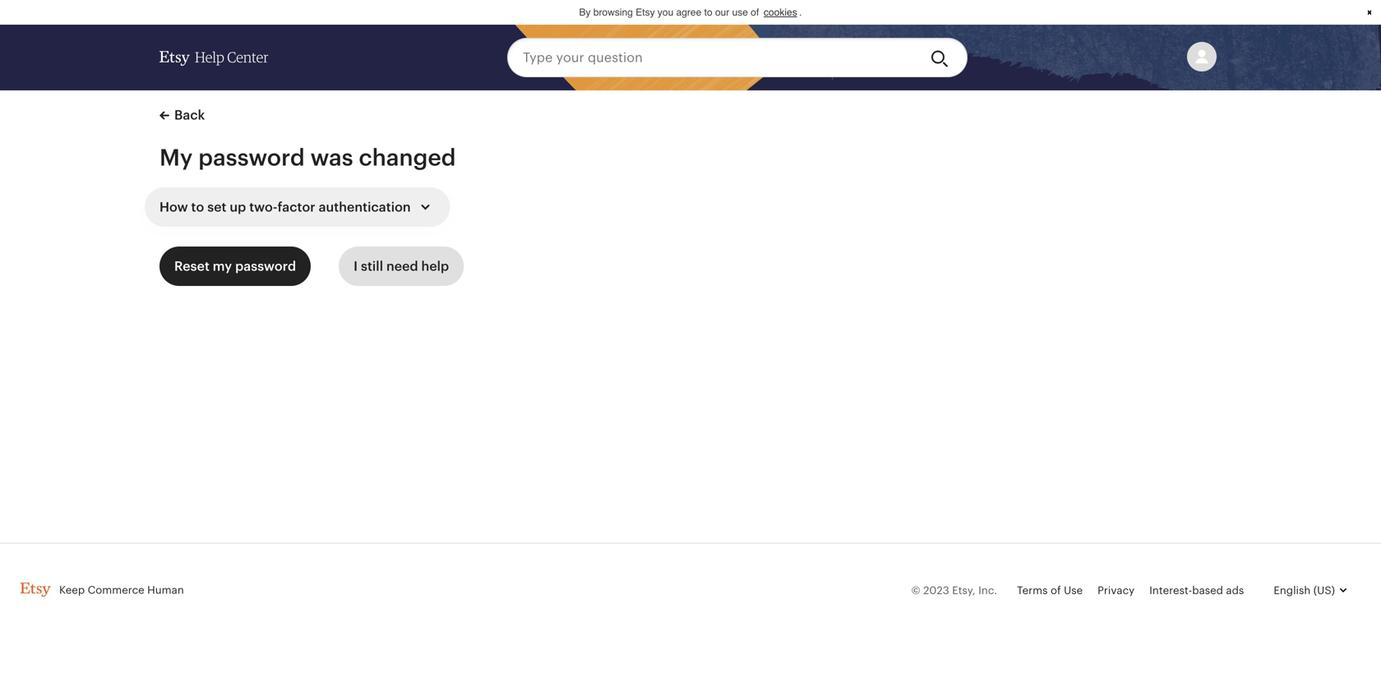 Task type: describe. For each thing, give the bounding box(es) containing it.
my password was changed
[[160, 145, 456, 171]]

human
[[147, 584, 184, 597]]

my
[[213, 259, 232, 274]]

© 2023 etsy, inc. link
[[912, 585, 998, 597]]

browsing
[[594, 7, 633, 18]]

Type your question search field
[[508, 38, 918, 77]]

use
[[1064, 585, 1083, 597]]

how to set up two-factor authentication button
[[145, 188, 450, 227]]

based
[[1193, 585, 1224, 597]]

reset my password
[[174, 259, 296, 274]]

etsy,
[[953, 585, 976, 597]]

interest-based ads
[[1150, 585, 1245, 597]]

english (us)
[[1274, 585, 1336, 597]]

of inside the "cookie consent" dialog
[[751, 7, 759, 18]]

cookies
[[764, 7, 798, 18]]

(us)
[[1314, 585, 1336, 597]]

two-
[[249, 200, 278, 215]]

interest-
[[1150, 585, 1193, 597]]

terms
[[1017, 585, 1048, 597]]

2023
[[924, 585, 950, 597]]

©
[[912, 585, 921, 597]]

cookies link
[[762, 5, 800, 20]]

authentication
[[319, 200, 411, 215]]

by browsing etsy you agree to our use of cookies .
[[579, 7, 802, 18]]

english (us) button
[[1259, 571, 1362, 611]]

was
[[311, 145, 353, 171]]

1 vertical spatial of
[[1051, 585, 1062, 597]]

ads
[[1227, 585, 1245, 597]]

english
[[1274, 585, 1311, 597]]



Task type: locate. For each thing, give the bounding box(es) containing it.
center
[[227, 49, 269, 65]]

i still need help link
[[339, 247, 464, 286]]

0 horizontal spatial etsy image
[[20, 583, 51, 597]]

reset
[[174, 259, 210, 274]]

0 horizontal spatial of
[[751, 7, 759, 18]]

by
[[579, 7, 591, 18]]

password up two-
[[198, 145, 305, 171]]

0 vertical spatial password
[[198, 145, 305, 171]]

use
[[733, 7, 748, 18]]

factor
[[278, 200, 316, 215]]

you
[[658, 7, 674, 18]]

to left set
[[191, 200, 204, 215]]

cookie consent dialog
[[0, 0, 1382, 25]]

1 horizontal spatial of
[[1051, 585, 1062, 597]]

etsy image
[[160, 51, 190, 66], [20, 583, 51, 597]]

keep
[[59, 584, 85, 597]]

0 vertical spatial of
[[751, 7, 759, 18]]

terms of use
[[1017, 585, 1083, 597]]

.
[[800, 7, 802, 18]]

privacy link
[[1098, 585, 1135, 597]]

help
[[422, 259, 449, 274]]

of right use
[[751, 7, 759, 18]]

how
[[160, 200, 188, 215]]

© 2023 etsy, inc.
[[912, 585, 998, 597]]

i still need help
[[354, 259, 449, 274]]

keep commerce human
[[59, 584, 184, 597]]

password
[[198, 145, 305, 171], [235, 259, 296, 274]]

terms of use link
[[1017, 585, 1083, 597]]

my
[[160, 145, 193, 171]]

changed
[[359, 145, 456, 171]]

still
[[361, 259, 383, 274]]

help center link
[[160, 35, 269, 81]]

of
[[751, 7, 759, 18], [1051, 585, 1062, 597]]

our
[[715, 7, 730, 18]]

privacy
[[1098, 585, 1135, 597]]

1 horizontal spatial etsy image
[[160, 51, 190, 66]]

back
[[174, 108, 205, 123]]

password right my
[[235, 259, 296, 274]]

to left our
[[705, 7, 713, 18]]

set
[[207, 200, 227, 215]]

to
[[705, 7, 713, 18], [191, 200, 204, 215]]

etsy image inside help center link
[[160, 51, 190, 66]]

1 horizontal spatial to
[[705, 7, 713, 18]]

up
[[230, 200, 246, 215]]

of left use
[[1051, 585, 1062, 597]]

i
[[354, 259, 358, 274]]

1 vertical spatial to
[[191, 200, 204, 215]]

help
[[195, 49, 224, 65]]

0 vertical spatial etsy image
[[160, 51, 190, 66]]

to inside the "cookie consent" dialog
[[705, 7, 713, 18]]

None search field
[[508, 38, 968, 77]]

back link
[[160, 105, 205, 125]]

0 vertical spatial to
[[705, 7, 713, 18]]

to inside dropdown button
[[191, 200, 204, 215]]

etsy image left "help" at the top of page
[[160, 51, 190, 66]]

reset my password link
[[160, 247, 311, 286]]

interest-based ads link
[[1150, 585, 1245, 597]]

0 horizontal spatial to
[[191, 200, 204, 215]]

need
[[387, 259, 418, 274]]

commerce
[[88, 584, 145, 597]]

etsy
[[636, 7, 655, 18]]

etsy image left keep
[[20, 583, 51, 597]]

how to set up two-factor authentication
[[160, 200, 411, 215]]

inc.
[[979, 585, 998, 597]]

agree
[[677, 7, 702, 18]]

1 vertical spatial password
[[235, 259, 296, 274]]

1 vertical spatial etsy image
[[20, 583, 51, 597]]

help center
[[195, 49, 269, 65]]



Task type: vqa. For each thing, say whether or not it's contained in the screenshot.
the leftmost Etsy image
yes



